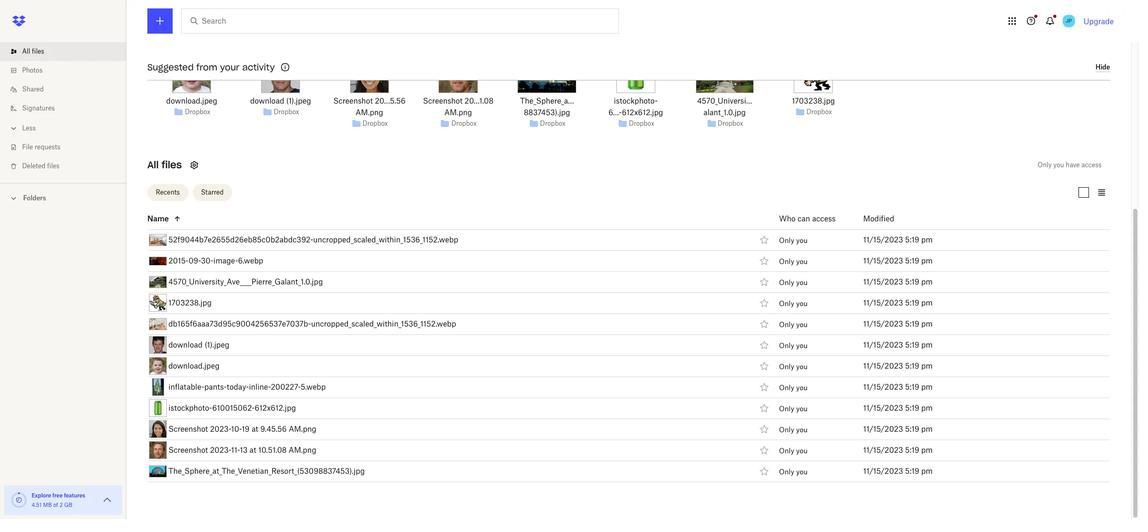 Task type: describe. For each thing, give the bounding box(es) containing it.
11/15/2023 for screenshot 2023-10-19 at 9.45.56 am.png
[[863, 425, 903, 434]]

dropbox for download.jpeg
[[185, 108, 210, 116]]

who
[[779, 214, 796, 223]]

screenshot 2023-10-19 at 9.45.56 am.png
[[168, 425, 316, 434]]

the_sphere_a… 8837453).jpg
[[520, 96, 574, 117]]

2015-09-30-image-6.webp link
[[168, 255, 263, 267]]

/screenshot 2023-11-13 at 10.51.08 am.png image
[[149, 442, 167, 460]]

you for 2015-09-30-image-6.webp
[[796, 258, 808, 266]]

pm for 1703238.jpg
[[921, 298, 933, 307]]

/download (1).jpeg image inside name download (1).jpeg, modified 11/15/2023 5:19 pm, element
[[149, 336, 167, 354]]

0 horizontal spatial download
[[168, 341, 203, 350]]

at for 10.51.08
[[250, 446, 256, 455]]

pm for inflatable-pants-today-inline-200227-5.webp
[[921, 383, 933, 392]]

have
[[1066, 161, 1080, 169]]

1 vertical spatial 1703238.jpg link
[[168, 297, 212, 310]]

0 vertical spatial /download.jpeg image
[[172, 54, 211, 93]]

1 horizontal spatial download (1).jpeg link
[[250, 95, 311, 107]]

11/15/2023 for 1703238.jpg
[[863, 298, 903, 307]]

deleted files link
[[8, 157, 126, 176]]

screenshot 2023-11-13 at 10.51.08 am.png
[[168, 446, 316, 455]]

5:19 for 2015-09-30-image-6.webp
[[905, 256, 919, 265]]

11/15/2023 for screenshot 2023-11-13 at 10.51.08 am.png
[[863, 446, 903, 455]]

dropbox link for download.jpeg
[[185, 107, 210, 117]]

shared link
[[8, 80, 126, 99]]

/screenshot 2023-10-19 at 9.45.56 am.png image
[[350, 54, 389, 93]]

name 4570_university_ave____pierre_galant_1.0.jpg, modified 11/15/2023 5:19 pm, element
[[124, 272, 1110, 293]]

you for istockphoto-610015062-612x612.jpg
[[796, 405, 808, 413]]

photos link
[[8, 61, 126, 80]]

screenshot for screenshot 20…5.56 am.png
[[333, 96, 373, 105]]

add to starred image for screenshot 2023-10-19 at 9.45.56 am.png
[[758, 423, 771, 436]]

add to starred image for (1).jpeg
[[758, 339, 771, 352]]

istockphoto-610015062-612x612.jpg link
[[168, 402, 296, 415]]

file
[[22, 143, 33, 151]]

11/15/2023 5:19 pm for 4570_university_ave____pierre_galant_1.0.jpg
[[863, 277, 933, 286]]

2
[[60, 502, 63, 508]]

hide button
[[1096, 64, 1110, 72]]

only you for screenshot 2023-10-19 at 9.45.56 am.png
[[779, 426, 808, 434]]

dropbox link for download (1).jpeg
[[274, 107, 299, 117]]

inflatable-pants-today-inline-200227-5.webp
[[168, 383, 326, 392]]

pm for screenshot 2023-11-13 at 10.51.08 am.png
[[921, 446, 933, 455]]

less
[[22, 124, 36, 132]]

upgrade link
[[1084, 17, 1114, 26]]

dropbox for 4570_universi… alant_1.0.jpg
[[718, 120, 743, 127]]

modified button
[[863, 213, 922, 225]]

1 horizontal spatial (1).jpeg
[[286, 96, 311, 105]]

folder settings image
[[188, 159, 201, 171]]

11-
[[231, 446, 240, 455]]

am.png inside screenshot 20…1.08 am.png
[[444, 108, 472, 117]]

you for the_sphere_at_the_venetian_resort_(53098837453).jpg
[[796, 468, 808, 477]]

2023- for 11-
[[210, 446, 231, 455]]

/4570_university_ave____pierre_galant_1.0.jpg image inside name 4570_university_ave____pierre_galant_1.0.jpg, modified 11/15/2023 5:19 pm, element
[[149, 276, 167, 288]]

your
[[220, 62, 240, 73]]

dropbox link for istockphoto- 6…-612x612.jpg
[[629, 118, 654, 129]]

download.jpeg inside name download.jpeg, modified 11/15/2023 5:19 pm, element
[[168, 362, 220, 371]]

only you button for istockphoto-610015062-612x612.jpg
[[779, 405, 808, 413]]

pants-
[[204, 383, 227, 392]]

4570_university_ave____pierre_galant_1.0.jpg link
[[168, 276, 323, 288]]

db165f6aaa73d95c9004256537e7037b-uncropped_scaled_within_1536_1152.webp link
[[168, 318, 456, 331]]

name 1703238.jpg, modified 11/15/2023 5:19 pm, element
[[124, 293, 1110, 314]]

only you for 2015-09-30-image-6.webp
[[779, 258, 808, 266]]

52f9044b7e2655d26eb85c0b2abdc392-
[[168, 235, 313, 244]]

11/15/2023 for download.jpeg
[[863, 362, 903, 371]]

0 vertical spatial /download (1).jpeg image
[[261, 54, 300, 93]]

free
[[52, 493, 63, 499]]

11/15/2023 5:19 pm for download (1).jpeg
[[863, 341, 933, 350]]

4570_universi… alant_1.0.jpg
[[697, 96, 752, 117]]

the_sphere_a… 8837453).jpg link
[[509, 95, 585, 118]]

0 vertical spatial download
[[250, 96, 284, 105]]

folders button
[[0, 190, 126, 206]]

deleted files
[[22, 162, 60, 170]]

name the_sphere_at_the_venetian_resort_(53098837453).jpg, modified 11/15/2023 5:19 pm, element
[[124, 461, 1110, 482]]

dropbox link for the_sphere_a… 8837453).jpg
[[540, 118, 566, 129]]

only for 1703238.jpg
[[779, 300, 794, 308]]

only for 2015-09-30-image-6.webp
[[779, 258, 794, 266]]

screenshot 20…1.08 am.png
[[423, 96, 493, 117]]

only you for the_sphere_at_the_venetian_resort_(53098837453).jpg
[[779, 468, 808, 477]]

09-
[[189, 256, 201, 265]]

add to starred image for 4570_university_ave____pierre_galant_1.0.jpg
[[758, 276, 771, 288]]

8837453).jpg
[[524, 108, 570, 117]]

0 horizontal spatial download (1).jpeg link
[[168, 339, 229, 352]]

pm for screenshot 2023-10-19 at 9.45.56 am.png
[[921, 425, 933, 434]]

name screenshot 2023-11-13 at 10.51.08 am.png, modified 11/15/2023 5:19 pm, element
[[124, 440, 1110, 461]]

less image
[[8, 123, 19, 134]]

the_sphere_a…
[[520, 96, 574, 105]]

11/15/2023 5:19 pm for download.jpeg
[[863, 362, 933, 371]]

5:19 for 4570_university_ave____pierre_galant_1.0.jpg
[[905, 277, 919, 286]]

4570_universi…
[[697, 96, 752, 105]]

istockphoto- for 6…-
[[614, 96, 658, 105]]

only you for inflatable-pants-today-inline-200227-5.webp
[[779, 384, 808, 392]]

only you for 4570_university_ave____pierre_galant_1.0.jpg
[[779, 279, 808, 287]]

only you for screenshot 2023-11-13 at 10.51.08 am.png
[[779, 447, 808, 455]]

signatures
[[22, 104, 55, 112]]

folders
[[23, 194, 46, 202]]

recents
[[156, 188, 180, 196]]

istockphoto- 6…-612x612.jpg link
[[598, 95, 674, 118]]

you for download.jpeg
[[796, 363, 808, 371]]

you for screenshot 2023-11-13 at 10.51.08 am.png
[[796, 447, 808, 455]]

inflatable-
[[168, 383, 204, 392]]

shared
[[22, 85, 44, 93]]

only you button for 4570_university_ave____pierre_galant_1.0.jpg
[[779, 279, 808, 287]]

1 horizontal spatial /istockphoto 610015062 612x612.jpg image
[[616, 54, 655, 93]]

db165f6aaa73d95c9004256537e7037b-
[[168, 320, 311, 328]]

only you button for screenshot 2023-10-19 at 9.45.56 am.png
[[779, 426, 808, 434]]

pm for db165f6aaa73d95c9004256537e7037b-uncropped_scaled_within_1536_1152.webp
[[921, 320, 933, 328]]

mb
[[43, 502, 52, 508]]

11/15/2023 5:19 pm for 52f9044b7e2655d26eb85c0b2abdc392-uncropped_scaled_within_1536_1152.webp
[[863, 235, 933, 244]]

photos
[[22, 66, 43, 74]]

11/15/2023 5:19 pm for screenshot 2023-10-19 at 9.45.56 am.png
[[863, 425, 933, 434]]

gb
[[64, 502, 72, 508]]

screenshot for screenshot 20…1.08 am.png
[[423, 96, 463, 105]]

all inside all files link
[[22, 47, 30, 55]]

11/15/2023 for db165f6aaa73d95c9004256537e7037b-uncropped_scaled_within_1536_1152.webp
[[863, 320, 903, 328]]

screenshot 2023-11-13 at 10.51.08 am.png link
[[168, 444, 316, 457]]

screenshot 20…1.08 am.png link
[[420, 95, 496, 118]]

files for the deleted files link
[[47, 162, 60, 170]]

pm for 52f9044b7e2655d26eb85c0b2abdc392-uncropped_scaled_within_1536_1152.webp
[[921, 235, 933, 244]]

screenshot 20…5.56 am.png
[[333, 96, 406, 117]]

explore free features 4.51 mb of 2 gb
[[32, 493, 85, 508]]

add to starred image for uncropped_scaled_within_1536_1152.webp
[[758, 318, 771, 331]]

6…-
[[608, 108, 622, 117]]

52f9044b7e2655d26eb85c0b2abdc392-uncropped_scaled_within_1536_1152.webp link
[[168, 234, 458, 246]]

only for db165f6aaa73d95c9004256537e7037b-uncropped_scaled_within_1536_1152.webp
[[779, 321, 794, 329]]

all files inside 'list item'
[[22, 47, 44, 55]]

11/15/2023 for the_sphere_at_the_venetian_resort_(53098837453).jpg
[[863, 467, 903, 476]]

add to starred image for 52f9044b7e2655d26eb85c0b2abdc392-uncropped_scaled_within_1536_1152.webp
[[758, 234, 771, 246]]

all files list item
[[0, 42, 126, 61]]

5:19 for inflatable-pants-today-inline-200227-5.webp
[[905, 383, 919, 392]]

name
[[147, 214, 169, 223]]

jp
[[1066, 17, 1072, 24]]

only you for istockphoto-610015062-612x612.jpg
[[779, 405, 808, 413]]

uncropped_scaled_within_1536_1152.webp for 52f9044b7e2655d26eb85c0b2abdc392-
[[313, 235, 458, 244]]

11/15/2023 for istockphoto-610015062-612x612.jpg
[[863, 404, 903, 413]]

20…5.56
[[375, 96, 406, 105]]

11/15/2023 5:19 pm for db165f6aaa73d95c9004256537e7037b-uncropped_scaled_within_1536_1152.webp
[[863, 320, 933, 328]]

pm for download.jpeg
[[921, 362, 933, 371]]

30-
[[201, 256, 213, 265]]

you for 52f9044b7e2655d26eb85c0b2abdc392-uncropped_scaled_within_1536_1152.webp
[[796, 237, 808, 245]]

/db165f6aaa73d95c9004256537e7037b uncropped_scaled_within_1536_1152.webp image
[[149, 318, 167, 330]]

you for download (1).jpeg
[[796, 342, 808, 350]]

612x612.jpg for 6…-
[[622, 108, 663, 117]]

you for screenshot 2023-10-19 at 9.45.56 am.png
[[796, 426, 808, 434]]

11/15/2023 5:19 pm for inflatable-pants-today-inline-200227-5.webp
[[863, 383, 933, 392]]

suggested
[[147, 62, 194, 73]]

can
[[798, 214, 810, 223]]

/screenshot 2023-10-19 at 9.45.56 am.png image
[[149, 421, 167, 438]]

name db165f6aaa73d95c9004256537e7037b-uncropped_scaled_within_1536_1152.webp, modified 11/15/2023 5:19 pm, element
[[124, 314, 1110, 335]]

1 vertical spatial all
[[147, 159, 159, 171]]

dropbox for screenshot 20…5.56 am.png
[[362, 120, 388, 127]]

only for the_sphere_at_the_venetian_resort_(53098837453).jpg
[[779, 468, 794, 477]]

db165f6aaa73d95c9004256537e7037b-uncropped_scaled_within_1536_1152.webp
[[168, 320, 456, 328]]

0 horizontal spatial (1).jpeg
[[205, 341, 229, 350]]

5:19 for screenshot 2023-11-13 at 10.51.08 am.png
[[905, 446, 919, 455]]

/istockphoto 610015062 612x612.jpg image inside name istockphoto-610015062-612x612.jpg, modified 11/15/2023 5:19 pm, element
[[149, 400, 167, 417]]

only you button for screenshot 2023-11-13 at 10.51.08 am.png
[[779, 447, 808, 455]]

download (1).jpeg inside table
[[168, 341, 229, 350]]

only you button for download (1).jpeg
[[779, 342, 808, 350]]

1 horizontal spatial 1703238.jpg link
[[792, 95, 835, 107]]



Task type: vqa. For each thing, say whether or not it's contained in the screenshot.
the leftmost /Download.Jpeg image
yes



Task type: locate. For each thing, give the bounding box(es) containing it.
9 11/15/2023 5:19 pm from the top
[[863, 404, 933, 413]]

table containing name
[[124, 209, 1110, 482]]

access right have
[[1081, 161, 1102, 169]]

6.webp
[[238, 256, 263, 265]]

download.jpeg link inside name download.jpeg, modified 11/15/2023 5:19 pm, element
[[168, 360, 220, 373]]

name button
[[147, 213, 753, 225]]

/download.jpeg image
[[172, 54, 211, 93], [149, 357, 167, 375]]

5:19 for the_sphere_at_the_venetian_resort_(53098837453).jpg
[[905, 467, 919, 476]]

3 add to starred image from the top
[[758, 276, 771, 288]]

2 add to starred image from the top
[[758, 318, 771, 331]]

download (1).jpeg up inflatable-
[[168, 341, 229, 350]]

dropbox
[[185, 108, 210, 116], [274, 108, 299, 116], [807, 108, 832, 116], [362, 120, 388, 127], [451, 120, 477, 127], [540, 120, 566, 127], [629, 120, 654, 127], [718, 120, 743, 127]]

pm for download (1).jpeg
[[921, 341, 933, 350]]

screenshot for screenshot 2023-10-19 at 9.45.56 am.png
[[168, 425, 208, 434]]

you
[[1053, 161, 1064, 169], [796, 237, 808, 245], [796, 258, 808, 266], [796, 279, 808, 287], [796, 300, 808, 308], [796, 321, 808, 329], [796, 342, 808, 350], [796, 363, 808, 371], [796, 384, 808, 392], [796, 405, 808, 413], [796, 426, 808, 434], [796, 447, 808, 455], [796, 468, 808, 477]]

only you button inside name download (1).jpeg, modified 11/15/2023 5:19 pm, element
[[779, 342, 808, 350]]

5 only you from the top
[[779, 321, 808, 329]]

5 add to starred image from the top
[[758, 402, 771, 415]]

1 vertical spatial download (1).jpeg link
[[168, 339, 229, 352]]

all
[[22, 47, 30, 55], [147, 159, 159, 171]]

0 vertical spatial access
[[1081, 161, 1102, 169]]

/2015 09 30 image 6.webp image
[[149, 257, 167, 266]]

only
[[1038, 161, 1052, 169], [779, 237, 794, 245], [779, 258, 794, 266], [779, 279, 794, 287], [779, 300, 794, 308], [779, 321, 794, 329], [779, 342, 794, 350], [779, 363, 794, 371], [779, 384, 794, 392], [779, 405, 794, 413], [779, 426, 794, 434], [779, 447, 794, 455], [779, 468, 794, 477]]

all up recents
[[147, 159, 159, 171]]

only inside name istockphoto-610015062-612x612.jpg, modified 11/15/2023 5:19 pm, element
[[779, 405, 794, 413]]

files left folder settings icon
[[162, 159, 182, 171]]

610015062-
[[212, 404, 255, 413]]

only you for download (1).jpeg
[[779, 342, 808, 350]]

12 5:19 from the top
[[905, 467, 919, 476]]

8 11/15/2023 5:19 pm from the top
[[863, 383, 933, 392]]

5:19 for 52f9044b7e2655d26eb85c0b2abdc392-uncropped_scaled_within_1536_1152.webp
[[905, 235, 919, 244]]

1 vertical spatial access
[[812, 214, 836, 223]]

1 11/15/2023 from the top
[[863, 235, 903, 244]]

you inside name screenshot 2023-11-13 at 10.51.08 am.png, modified 11/15/2023 5:19 pm, element
[[796, 447, 808, 455]]

10 5:19 from the top
[[905, 425, 919, 434]]

download (1).jpeg link
[[250, 95, 311, 107], [168, 339, 229, 352]]

1 horizontal spatial /download (1).jpeg image
[[261, 54, 300, 93]]

1 horizontal spatial /4570_university_ave____pierre_galant_1.0.jpg image
[[696, 54, 754, 93]]

2023- left 13 on the left of the page
[[210, 446, 231, 455]]

3 add to starred image from the top
[[758, 339, 771, 352]]

you inside name 4570_university_ave____pierre_galant_1.0.jpg, modified 11/15/2023 5:19 pm, element
[[796, 279, 808, 287]]

11/15/2023 for 52f9044b7e2655d26eb85c0b2abdc392-uncropped_scaled_within_1536_1152.webp
[[863, 235, 903, 244]]

only you inside name inflatable-pants-today-inline-200227-5.webp, modified 11/15/2023 5:19 pm, element
[[779, 384, 808, 392]]

screenshot inside screenshot 20…5.56 am.png
[[333, 96, 373, 105]]

deleted
[[22, 162, 45, 170]]

5:19
[[905, 235, 919, 244], [905, 256, 919, 265], [905, 277, 919, 286], [905, 298, 919, 307], [905, 320, 919, 328], [905, 341, 919, 350], [905, 362, 919, 371], [905, 383, 919, 392], [905, 404, 919, 413], [905, 425, 919, 434], [905, 446, 919, 455], [905, 467, 919, 476]]

all files up recents
[[147, 159, 182, 171]]

1 vertical spatial download (1).jpeg
[[168, 341, 229, 350]]

dropbox link for screenshot 20…1.08 am.png
[[451, 118, 477, 129]]

5 5:19 from the top
[[905, 320, 919, 328]]

4 pm from the top
[[921, 298, 933, 307]]

am.png right '10.51.08'
[[289, 446, 316, 455]]

1 vertical spatial all files
[[147, 159, 182, 171]]

1 pm from the top
[[921, 235, 933, 244]]

0 vertical spatial at
[[252, 425, 258, 434]]

/download (1).jpeg image down /db165f6aaa73d95c9004256537e7037b uncropped_scaled_within_1536_1152.webp icon
[[149, 336, 167, 354]]

5 11/15/2023 from the top
[[863, 320, 903, 328]]

add to starred image inside name 1703238.jpg, modified 11/15/2023 5:19 pm, element
[[758, 297, 771, 310]]

4 add to starred image from the top
[[758, 360, 771, 373]]

0 horizontal spatial 1703238.jpg link
[[168, 297, 212, 310]]

you inside name download (1).jpeg, modified 11/15/2023 5:19 pm, element
[[796, 342, 808, 350]]

name 52f9044b7e2655d26eb85c0b2abdc392-uncropped_scaled_within_1536_1152.webp, modified 11/15/2023 5:19 pm, element
[[124, 230, 1110, 251]]

name 2015-09-30-image-6.webp, modified 11/15/2023 5:19 pm, element
[[124, 251, 1110, 272]]

1 vertical spatial /the_sphere_at_the_venetian_resort_(53098837453).jpg image
[[149, 466, 167, 478]]

pm for 2015-09-30-image-6.webp
[[921, 256, 933, 265]]

0 horizontal spatial /download.jpeg image
[[149, 357, 167, 375]]

9 5:19 from the top
[[905, 404, 919, 413]]

activity
[[242, 62, 275, 73]]

add to starred image for the_sphere_at_the_venetian_resort_(53098837453).jpg
[[758, 465, 771, 478]]

only you button inside name 4570_university_ave____pierre_galant_1.0.jpg, modified 11/15/2023 5:19 pm, element
[[779, 279, 808, 287]]

files up "photos"
[[32, 47, 44, 55]]

612x612.jpg for 610015062-
[[255, 404, 296, 413]]

add to starred image for download.jpeg
[[758, 360, 771, 373]]

8 5:19 from the top
[[905, 383, 919, 392]]

8 11/15/2023 from the top
[[863, 383, 903, 392]]

only for istockphoto-610015062-612x612.jpg
[[779, 405, 794, 413]]

6 11/15/2023 from the top
[[863, 341, 903, 350]]

1 only you button from the top
[[779, 237, 808, 245]]

7 11/15/2023 from the top
[[863, 362, 903, 371]]

am.png right 9.45.56
[[289, 425, 316, 434]]

0 horizontal spatial all
[[22, 47, 30, 55]]

/4570_university_ave____pierre_galant_1.0.jpg image up 4570_universi…
[[696, 54, 754, 93]]

1 vertical spatial (1).jpeg
[[205, 341, 229, 350]]

11 11/15/2023 5:19 pm from the top
[[863, 446, 933, 455]]

only you inside "name 2015-09-30-image-6.webp, modified 11/15/2023 5:19 pm," element
[[779, 258, 808, 266]]

only you for 1703238.jpg
[[779, 300, 808, 308]]

0 vertical spatial /1703238.jpg image
[[794, 54, 833, 93]]

only you inside name 4570_university_ave____pierre_galant_1.0.jpg, modified 11/15/2023 5:19 pm, element
[[779, 279, 808, 287]]

download (1).jpeg link down 'activity'
[[250, 95, 311, 107]]

0 horizontal spatial access
[[812, 214, 836, 223]]

0 vertical spatial all
[[22, 47, 30, 55]]

2 pm from the top
[[921, 256, 933, 265]]

only inside the name the_sphere_at_the_venetian_resort_(53098837453).jpg, modified 11/15/2023 5:19 pm, element
[[779, 468, 794, 477]]

upgrade
[[1084, 17, 1114, 26]]

9 pm from the top
[[921, 404, 933, 413]]

9 11/15/2023 from the top
[[863, 404, 903, 413]]

at
[[252, 425, 258, 434], [250, 446, 256, 455]]

inflatable-pants-today-inline-200227-5.webp link
[[168, 381, 326, 394]]

0 vertical spatial /the_sphere_at_the_venetian_resort_(53098837453).jpg image
[[518, 54, 576, 93]]

am.png down 20…5.56
[[356, 108, 383, 117]]

0 vertical spatial istockphoto-
[[614, 96, 658, 105]]

add to starred image inside name screenshot 2023-10-19 at 9.45.56 am.png, modified 11/15/2023 5:19 pm, element
[[758, 423, 771, 436]]

add to starred image inside name 52f9044b7e2655d26eb85c0b2abdc392-uncropped_scaled_within_1536_1152.webp, modified 11/15/2023 5:19 pm, element
[[758, 234, 771, 246]]

9.45.56
[[260, 425, 287, 434]]

/4570_university_ave____pierre_galant_1.0.jpg image down the /2015 09 30 image 6.webp
[[149, 276, 167, 288]]

5:19 for db165f6aaa73d95c9004256537e7037b-uncropped_scaled_within_1536_1152.webp
[[905, 320, 919, 328]]

5 11/15/2023 5:19 pm from the top
[[863, 320, 933, 328]]

11 5:19 from the top
[[905, 446, 919, 455]]

1 horizontal spatial 1703238.jpg
[[792, 96, 835, 105]]

1 11/15/2023 5:19 pm from the top
[[863, 235, 933, 244]]

at right 19
[[252, 425, 258, 434]]

add to starred image inside name istockphoto-610015062-612x612.jpg, modified 11/15/2023 5:19 pm, element
[[758, 402, 771, 415]]

only you inside the name the_sphere_at_the_venetian_resort_(53098837453).jpg, modified 11/15/2023 5:19 pm, element
[[779, 468, 808, 477]]

screenshot right /screenshot 2023-11-13 at 10.51.08 am.png icon
[[168, 446, 208, 455]]

screenshot down /screenshot 2023-10-19 at 9.45.56 am.png image
[[333, 96, 373, 105]]

download.jpeg down the from
[[166, 96, 217, 105]]

5 add to starred image from the top
[[758, 423, 771, 436]]

pm for istockphoto-610015062-612x612.jpg
[[921, 404, 933, 413]]

/download.jpeg image inside name download.jpeg, modified 11/15/2023 5:19 pm, element
[[149, 357, 167, 375]]

1 vertical spatial download.jpeg link
[[168, 360, 220, 373]]

/istockphoto 610015062 612x612.jpg image
[[616, 54, 655, 93], [149, 400, 167, 417]]

screenshot down /screenshot 2023-11-13 at 10.51.08 am.png image
[[423, 96, 463, 105]]

4.51
[[32, 502, 42, 508]]

4570_university_ave____pierre_galant_1.0.jpg
[[168, 277, 323, 286]]

5:19 for istockphoto-610015062-612x612.jpg
[[905, 404, 919, 413]]

of
[[53, 502, 58, 508]]

1 5:19 from the top
[[905, 235, 919, 244]]

7 only you from the top
[[779, 363, 808, 371]]

11 11/15/2023 from the top
[[863, 446, 903, 455]]

11/15/2023 for inflatable-pants-today-inline-200227-5.webp
[[863, 383, 903, 392]]

istockphoto- 6…-612x612.jpg
[[608, 96, 663, 117]]

1 horizontal spatial /1703238.jpg image
[[794, 54, 833, 93]]

0 horizontal spatial /the_sphere_at_the_venetian_resort_(53098837453).jpg image
[[149, 466, 167, 478]]

2 add to starred image from the top
[[758, 255, 771, 267]]

1 vertical spatial /download (1).jpeg image
[[149, 336, 167, 354]]

only you button for the_sphere_at_the_venetian_resort_(53098837453).jpg
[[779, 468, 808, 477]]

0 horizontal spatial istockphoto-
[[168, 404, 212, 413]]

name inflatable-pants-today-inline-200227-5.webp, modified 11/15/2023 5:19 pm, element
[[124, 377, 1110, 398]]

/istockphoto 610015062 612x612.jpg image down /inflatable pants today inline 200227 5.webp image
[[149, 400, 167, 417]]

9 only you button from the top
[[779, 405, 808, 413]]

files right 'deleted'
[[47, 162, 60, 170]]

4570_universi… alant_1.0.jpg link
[[686, 95, 763, 118]]

5 only you button from the top
[[779, 321, 808, 329]]

9 only you from the top
[[779, 405, 808, 413]]

from
[[196, 62, 217, 73]]

istockphoto-
[[614, 96, 658, 105], [168, 404, 212, 413]]

2 11/15/2023 from the top
[[863, 256, 903, 265]]

add to starred image inside name screenshot 2023-11-13 at 10.51.08 am.png, modified 11/15/2023 5:19 pm, element
[[758, 444, 771, 457]]

only you inside name istockphoto-610015062-612x612.jpg, modified 11/15/2023 5:19 pm, element
[[779, 405, 808, 413]]

explore
[[32, 493, 51, 499]]

add to starred image for screenshot 2023-11-13 at 10.51.08 am.png
[[758, 444, 771, 457]]

12 11/15/2023 5:19 pm from the top
[[863, 467, 933, 476]]

add to starred image inside name download (1).jpeg, modified 11/15/2023 5:19 pm, element
[[758, 339, 771, 352]]

1 vertical spatial 1703238.jpg
[[168, 298, 212, 307]]

0 vertical spatial /istockphoto 610015062 612x612.jpg image
[[616, 54, 655, 93]]

/download.jpeg image left your
[[172, 54, 211, 93]]

all files link
[[8, 42, 126, 61]]

7 only you button from the top
[[779, 363, 808, 371]]

access
[[1081, 161, 1102, 169], [812, 214, 836, 223]]

/the_sphere_at_the_venetian_resort_(53098837453).jpg image
[[518, 54, 576, 93], [149, 466, 167, 478]]

11 only you button from the top
[[779, 447, 808, 455]]

name screenshot 2023-10-19 at 9.45.56 am.png, modified 11/15/2023 5:19 pm, element
[[124, 419, 1110, 440]]

1 vertical spatial download
[[168, 341, 203, 350]]

/the_sphere_at_the_venetian_resort_(53098837453).jpg image down /screenshot 2023-11-13 at 10.51.08 am.png icon
[[149, 466, 167, 478]]

you inside name db165f6aaa73d95c9004256537e7037b-uncropped_scaled_within_1536_1152.webp, modified 11/15/2023 5:19 pm, element
[[796, 321, 808, 329]]

only inside "name 2015-09-30-image-6.webp, modified 11/15/2023 5:19 pm," element
[[779, 258, 794, 266]]

file requests link
[[8, 138, 126, 157]]

1 vertical spatial download.jpeg
[[168, 362, 220, 371]]

8 only you button from the top
[[779, 384, 808, 392]]

2 only you button from the top
[[779, 258, 808, 266]]

name istockphoto-610015062-612x612.jpg, modified 11/15/2023 5:19 pm, element
[[124, 398, 1110, 419]]

4 only you button from the top
[[779, 300, 808, 308]]

3 only you button from the top
[[779, 279, 808, 287]]

istockphoto- up 6…-
[[614, 96, 658, 105]]

/download (1).jpeg image
[[261, 54, 300, 93], [149, 336, 167, 354]]

1 vertical spatial uncropped_scaled_within_1536_1152.webp
[[311, 320, 456, 328]]

only for 4570_university_ave____pierre_galant_1.0.jpg
[[779, 279, 794, 287]]

1 vertical spatial /istockphoto 610015062 612x612.jpg image
[[149, 400, 167, 417]]

0 horizontal spatial /istockphoto 610015062 612x612.jpg image
[[149, 400, 167, 417]]

7 add to starred image from the top
[[758, 465, 771, 478]]

screenshot inside screenshot 20…1.08 am.png
[[423, 96, 463, 105]]

/the_sphere_at_the_venetian_resort_(53098837453).jpg image up the_sphere_a… on the top
[[518, 54, 576, 93]]

only you inside name download.jpeg, modified 11/15/2023 5:19 pm, element
[[779, 363, 808, 371]]

only you have access
[[1038, 161, 1102, 169]]

10 11/15/2023 from the top
[[863, 425, 903, 434]]

7 5:19 from the top
[[905, 362, 919, 371]]

only inside name 1703238.jpg, modified 11/15/2023 5:19 pm, element
[[779, 300, 794, 308]]

only you button inside name download.jpeg, modified 11/15/2023 5:19 pm, element
[[779, 363, 808, 371]]

2 5:19 from the top
[[905, 256, 919, 265]]

0 vertical spatial download (1).jpeg
[[250, 96, 311, 105]]

1 vertical spatial istockphoto-
[[168, 404, 212, 413]]

1 horizontal spatial download (1).jpeg
[[250, 96, 311, 105]]

table
[[124, 209, 1110, 482]]

2 horizontal spatial files
[[162, 159, 182, 171]]

files inside the deleted files link
[[47, 162, 60, 170]]

only inside name download.jpeg, modified 11/15/2023 5:19 pm, element
[[779, 363, 794, 371]]

2 only you from the top
[[779, 258, 808, 266]]

/52f9044b7e2655d26eb85c0b2abdc392 uncropped_scaled_within_1536_1152.webp image
[[149, 234, 167, 246]]

1 horizontal spatial all files
[[147, 159, 182, 171]]

quota usage element
[[11, 492, 27, 509]]

dropbox link for 1703238.jpg
[[807, 107, 832, 117]]

1 horizontal spatial files
[[47, 162, 60, 170]]

0 vertical spatial (1).jpeg
[[286, 96, 311, 105]]

only you for download.jpeg
[[779, 363, 808, 371]]

download.jpeg up inflatable-
[[168, 362, 220, 371]]

you for db165f6aaa73d95c9004256537e7037b-uncropped_scaled_within_1536_1152.webp
[[796, 321, 808, 329]]

4 5:19 from the top
[[905, 298, 919, 307]]

12 only you button from the top
[[779, 468, 808, 477]]

(1).jpeg
[[286, 96, 311, 105], [205, 341, 229, 350]]

5:19 for screenshot 2023-10-19 at 9.45.56 am.png
[[905, 425, 919, 434]]

0 horizontal spatial download (1).jpeg
[[168, 341, 229, 350]]

13
[[240, 446, 248, 455]]

only you button for 1703238.jpg
[[779, 300, 808, 308]]

dropbox image
[[8, 11, 29, 32]]

1 horizontal spatial access
[[1081, 161, 1102, 169]]

/download.jpeg image up /inflatable pants today inline 200227 5.webp image
[[149, 357, 167, 375]]

only you inside name screenshot 2023-10-19 at 9.45.56 am.png, modified 11/15/2023 5:19 pm, element
[[779, 426, 808, 434]]

only you for 52f9044b7e2655d26eb85c0b2abdc392-uncropped_scaled_within_1536_1152.webp
[[779, 237, 808, 245]]

only you button for db165f6aaa73d95c9004256537e7037b-uncropped_scaled_within_1536_1152.webp
[[779, 321, 808, 329]]

0 vertical spatial uncropped_scaled_within_1536_1152.webp
[[313, 235, 458, 244]]

today-
[[227, 383, 249, 392]]

only you inside name 52f9044b7e2655d26eb85c0b2abdc392-uncropped_scaled_within_1536_1152.webp, modified 11/15/2023 5:19 pm, element
[[779, 237, 808, 245]]

only you button inside name istockphoto-610015062-612x612.jpg, modified 11/15/2023 5:19 pm, element
[[779, 405, 808, 413]]

10.51.08
[[258, 446, 287, 455]]

1 vertical spatial /4570_university_ave____pierre_galant_1.0.jpg image
[[149, 276, 167, 288]]

/4570_university_ave____pierre_galant_1.0.jpg image
[[696, 54, 754, 93], [149, 276, 167, 288]]

signatures link
[[8, 99, 126, 118]]

12 pm from the top
[[921, 467, 933, 476]]

you inside name 1703238.jpg, modified 11/15/2023 5:19 pm, element
[[796, 300, 808, 308]]

1 vertical spatial 612x612.jpg
[[255, 404, 296, 413]]

0 vertical spatial /4570_university_ave____pierre_galant_1.0.jpg image
[[696, 54, 754, 93]]

5 pm from the top
[[921, 320, 933, 328]]

/the_sphere_at_the_venetian_resort_(53098837453).jpg image inside the name the_sphere_at_the_venetian_resort_(53098837453).jpg, modified 11/15/2023 5:19 pm, element
[[149, 466, 167, 478]]

only you inside name 1703238.jpg, modified 11/15/2023 5:19 pm, element
[[779, 300, 808, 308]]

starred button
[[192, 184, 232, 201]]

3 11/15/2023 5:19 pm from the top
[[863, 277, 933, 286]]

1 horizontal spatial 612x612.jpg
[[622, 108, 663, 117]]

only you button for 2015-09-30-image-6.webp
[[779, 258, 808, 266]]

/istockphoto 610015062 612x612.jpg image up istockphoto- 6…-612x612.jpg
[[616, 54, 655, 93]]

11/15/2023 5:19 pm for screenshot 2023-11-13 at 10.51.08 am.png
[[863, 446, 933, 455]]

recents button
[[147, 184, 188, 201]]

istockphoto- down inflatable-
[[168, 404, 212, 413]]

2015-09-30-image-6.webp
[[168, 256, 263, 265]]

requests
[[35, 143, 60, 151]]

/download (1).jpeg image right your
[[261, 54, 300, 93]]

0 vertical spatial 612x612.jpg
[[622, 108, 663, 117]]

/screenshot 2023-11-13 at 10.51.08 am.png image
[[439, 54, 478, 93]]

you inside name screenshot 2023-10-19 at 9.45.56 am.png, modified 11/15/2023 5:19 pm, element
[[796, 426, 808, 434]]

files inside all files link
[[32, 47, 44, 55]]

0 horizontal spatial files
[[32, 47, 44, 55]]

starred
[[201, 188, 224, 196]]

1 only you from the top
[[779, 237, 808, 245]]

2023-
[[210, 425, 231, 434], [210, 446, 231, 455]]

0 horizontal spatial all files
[[22, 47, 44, 55]]

dropbox link
[[185, 107, 210, 117], [274, 107, 299, 117], [807, 107, 832, 117], [362, 118, 388, 129], [451, 118, 477, 129], [540, 118, 566, 129], [629, 118, 654, 129], [718, 118, 743, 129]]

inline-
[[249, 383, 271, 392]]

add to starred image inside name inflatable-pants-today-inline-200227-5.webp, modified 11/15/2023 5:19 pm, element
[[758, 381, 771, 394]]

1 horizontal spatial istockphoto-
[[614, 96, 658, 105]]

/inflatable pants today inline 200227 5.webp image
[[152, 378, 164, 396]]

11/15/2023 5:19 pm for istockphoto-610015062-612x612.jpg
[[863, 404, 933, 413]]

only for 52f9044b7e2655d26eb85c0b2abdc392-uncropped_scaled_within_1536_1152.webp
[[779, 237, 794, 245]]

612x612.jpg inside istockphoto- 6…-612x612.jpg
[[622, 108, 663, 117]]

0 vertical spatial download (1).jpeg link
[[250, 95, 311, 107]]

add to starred image
[[758, 234, 771, 246], [758, 255, 771, 267], [758, 276, 771, 288], [758, 360, 771, 373], [758, 423, 771, 436], [758, 444, 771, 457], [758, 465, 771, 478]]

1 horizontal spatial all
[[147, 159, 159, 171]]

you inside name istockphoto-610015062-612x612.jpg, modified 11/15/2023 5:19 pm, element
[[796, 405, 808, 413]]

hide
[[1096, 64, 1110, 71]]

6 pm from the top
[[921, 341, 933, 350]]

1703238.jpg link
[[792, 95, 835, 107], [168, 297, 212, 310]]

12 only you from the top
[[779, 468, 808, 477]]

11 only you from the top
[[779, 447, 808, 455]]

only for screenshot 2023-10-19 at 9.45.56 am.png
[[779, 426, 794, 434]]

am.png down 20…1.08
[[444, 108, 472, 117]]

3 11/15/2023 from the top
[[863, 277, 903, 286]]

add to starred image
[[758, 297, 771, 310], [758, 318, 771, 331], [758, 339, 771, 352], [758, 381, 771, 394], [758, 402, 771, 415]]

10 11/15/2023 5:19 pm from the top
[[863, 425, 933, 434]]

1 horizontal spatial /the_sphere_at_the_venetian_resort_(53098837453).jpg image
[[518, 54, 576, 93]]

list containing all files
[[0, 36, 126, 183]]

only inside name 4570_university_ave____pierre_galant_1.0.jpg, modified 11/15/2023 5:19 pm, element
[[779, 279, 794, 287]]

you for inflatable-pants-today-inline-200227-5.webp
[[796, 384, 808, 392]]

modified
[[863, 214, 894, 223]]

you for 4570_university_ave____pierre_galant_1.0.jpg
[[796, 279, 808, 287]]

/1703238.jpg image inside name 1703238.jpg, modified 11/15/2023 5:19 pm, element
[[149, 294, 167, 312]]

0 vertical spatial 2023-
[[210, 425, 231, 434]]

dropbox link for screenshot 20…5.56 am.png
[[362, 118, 388, 129]]

the_sphere_at_the_venetian_resort_(53098837453).jpg
[[168, 467, 365, 476]]

2 11/15/2023 5:19 pm from the top
[[863, 256, 933, 265]]

only you inside name download (1).jpeg, modified 11/15/2023 5:19 pm, element
[[779, 342, 808, 350]]

1 vertical spatial 2023-
[[210, 446, 231, 455]]

5.webp
[[301, 383, 326, 392]]

istockphoto- inside istockphoto- 6…-612x612.jpg
[[614, 96, 658, 105]]

uncropped_scaled_within_1536_1152.webp for db165f6aaa73d95c9004256537e7037b-
[[311, 320, 456, 328]]

11 pm from the top
[[921, 446, 933, 455]]

pm for the_sphere_at_the_venetian_resort_(53098837453).jpg
[[921, 467, 933, 476]]

4 11/15/2023 from the top
[[863, 298, 903, 307]]

features
[[64, 493, 85, 499]]

only you button inside name screenshot 2023-11-13 at 10.51.08 am.png, modified 11/15/2023 5:19 pm, element
[[779, 447, 808, 455]]

alant_1.0.jpg
[[704, 108, 746, 117]]

you inside "name 2015-09-30-image-6.webp, modified 11/15/2023 5:19 pm," element
[[796, 258, 808, 266]]

19
[[242, 425, 250, 434]]

download down 'activity'
[[250, 96, 284, 105]]

1 horizontal spatial /download.jpeg image
[[172, 54, 211, 93]]

1703238.jpg
[[792, 96, 835, 105], [168, 298, 212, 307]]

dropbox link for 4570_universi… alant_1.0.jpg
[[718, 118, 743, 129]]

download (1).jpeg link up inflatable-
[[168, 339, 229, 352]]

istockphoto- for 610015062-
[[168, 404, 212, 413]]

download up inflatable-
[[168, 341, 203, 350]]

file requests
[[22, 143, 60, 151]]

list
[[0, 36, 126, 183]]

you inside name 52f9044b7e2655d26eb85c0b2abdc392-uncropped_scaled_within_1536_1152.webp, modified 11/15/2023 5:19 pm, element
[[796, 237, 808, 245]]

download.jpeg link down the from
[[166, 95, 217, 107]]

jp button
[[1060, 13, 1077, 29]]

all up "photos"
[[22, 47, 30, 55]]

name download (1).jpeg, modified 11/15/2023 5:19 pm, element
[[124, 335, 1110, 356]]

only inside name 52f9044b7e2655d26eb85c0b2abdc392-uncropped_scaled_within_1536_1152.webp, modified 11/15/2023 5:19 pm, element
[[779, 237, 794, 245]]

1 add to starred image from the top
[[758, 297, 771, 310]]

at for 9.45.56
[[252, 425, 258, 434]]

0 vertical spatial 1703238.jpg
[[792, 96, 835, 105]]

1 vertical spatial /1703238.jpg image
[[149, 294, 167, 312]]

12 11/15/2023 from the top
[[863, 467, 903, 476]]

1 horizontal spatial download
[[250, 96, 284, 105]]

5:19 for 1703238.jpg
[[905, 298, 919, 307]]

6 11/15/2023 5:19 pm from the top
[[863, 341, 933, 350]]

only you button inside name inflatable-pants-today-inline-200227-5.webp, modified 11/15/2023 5:19 pm, element
[[779, 384, 808, 392]]

only you
[[779, 237, 808, 245], [779, 258, 808, 266], [779, 279, 808, 287], [779, 300, 808, 308], [779, 321, 808, 329], [779, 342, 808, 350], [779, 363, 808, 371], [779, 384, 808, 392], [779, 405, 808, 413], [779, 426, 808, 434], [779, 447, 808, 455], [779, 468, 808, 477]]

3 pm from the top
[[921, 277, 933, 286]]

only inside name inflatable-pants-today-inline-200227-5.webp, modified 11/15/2023 5:19 pm, element
[[779, 384, 794, 392]]

10 only you from the top
[[779, 426, 808, 434]]

2023- down istockphoto-610015062-612x612.jpg link
[[210, 425, 231, 434]]

7 pm from the top
[[921, 362, 933, 371]]

you inside the name the_sphere_at_the_venetian_resort_(53098837453).jpg, modified 11/15/2023 5:19 pm, element
[[796, 468, 808, 477]]

only you inside name db165f6aaa73d95c9004256537e7037b-uncropped_scaled_within_1536_1152.webp, modified 11/15/2023 5:19 pm, element
[[779, 321, 808, 329]]

6 only you from the top
[[779, 342, 808, 350]]

you for 1703238.jpg
[[796, 300, 808, 308]]

at right 13 on the left of the page
[[250, 446, 256, 455]]

7 11/15/2023 5:19 pm from the top
[[863, 362, 933, 371]]

0 horizontal spatial 1703238.jpg
[[168, 298, 212, 307]]

200227-
[[271, 383, 301, 392]]

add to starred image inside "name 2015-09-30-image-6.webp, modified 11/15/2023 5:19 pm," element
[[758, 255, 771, 267]]

3 only you from the top
[[779, 279, 808, 287]]

only you button inside name screenshot 2023-10-19 at 9.45.56 am.png, modified 11/15/2023 5:19 pm, element
[[779, 426, 808, 434]]

screenshot right /screenshot 2023-10-19 at 9.45.56 am.png icon
[[168, 425, 208, 434]]

only inside name db165f6aaa73d95c9004256537e7037b-uncropped_scaled_within_1536_1152.webp, modified 11/15/2023 5:19 pm, element
[[779, 321, 794, 329]]

2023- for 10-
[[210, 425, 231, 434]]

5:19 for download (1).jpeg
[[905, 341, 919, 350]]

all files up "photos"
[[22, 47, 44, 55]]

0 horizontal spatial /download (1).jpeg image
[[149, 336, 167, 354]]

0 horizontal spatial /1703238.jpg image
[[149, 294, 167, 312]]

you inside name download.jpeg, modified 11/15/2023 5:19 pm, element
[[796, 363, 808, 371]]

you inside name inflatable-pants-today-inline-200227-5.webp, modified 11/15/2023 5:19 pm, element
[[796, 384, 808, 392]]

1 vertical spatial at
[[250, 446, 256, 455]]

4 only you from the top
[[779, 300, 808, 308]]

3 5:19 from the top
[[905, 277, 919, 286]]

10-
[[231, 425, 242, 434]]

0 vertical spatial download.jpeg
[[166, 96, 217, 105]]

only you button for 52f9044b7e2655d26eb85c0b2abdc392-uncropped_scaled_within_1536_1152.webp
[[779, 237, 808, 245]]

10 only you button from the top
[[779, 426, 808, 434]]

0 horizontal spatial 612x612.jpg
[[255, 404, 296, 413]]

access right can
[[812, 214, 836, 223]]

download (1).jpeg
[[250, 96, 311, 105], [168, 341, 229, 350]]

only inside name download (1).jpeg, modified 11/15/2023 5:19 pm, element
[[779, 342, 794, 350]]

only you button for download.jpeg
[[779, 363, 808, 371]]

8 only you from the top
[[779, 384, 808, 392]]

download.jpeg link up inflatable-
[[168, 360, 220, 373]]

only you button inside the name the_sphere_at_the_venetian_resort_(53098837453).jpg, modified 11/15/2023 5:19 pm, element
[[779, 468, 808, 477]]

download (1).jpeg down 'activity'
[[250, 96, 311, 105]]

10 pm from the top
[[921, 425, 933, 434]]

only you button inside name 1703238.jpg, modified 11/15/2023 5:19 pm, element
[[779, 300, 808, 308]]

2 2023- from the top
[[210, 446, 231, 455]]

dropbox for download (1).jpeg
[[274, 108, 299, 116]]

add to starred image for 2015-09-30-image-6.webp
[[758, 255, 771, 267]]

dropbox for screenshot 20…1.08 am.png
[[451, 120, 477, 127]]

6 5:19 from the top
[[905, 341, 919, 350]]

6 add to starred image from the top
[[758, 444, 771, 457]]

add to starred image inside the name the_sphere_at_the_venetian_resort_(53098837453).jpg, modified 11/15/2023 5:19 pm, element
[[758, 465, 771, 478]]

pm
[[921, 235, 933, 244], [921, 256, 933, 265], [921, 277, 933, 286], [921, 298, 933, 307], [921, 320, 933, 328], [921, 341, 933, 350], [921, 362, 933, 371], [921, 383, 933, 392], [921, 404, 933, 413], [921, 425, 933, 434], [921, 446, 933, 455], [921, 467, 933, 476]]

only inside name screenshot 2023-11-13 at 10.51.08 am.png, modified 11/15/2023 5:19 pm, element
[[779, 447, 794, 455]]

4 11/15/2023 5:19 pm from the top
[[863, 298, 933, 307]]

dropbox for 1703238.jpg
[[807, 108, 832, 116]]

/1703238.jpg image
[[794, 54, 833, 93], [149, 294, 167, 312]]

screenshot 2023-10-19 at 9.45.56 am.png link
[[168, 423, 316, 436]]

20…1.08
[[465, 96, 493, 105]]

2015-
[[168, 256, 189, 265]]

the_sphere_at_the_venetian_resort_(53098837453).jpg link
[[168, 465, 365, 478]]

8 pm from the top
[[921, 383, 933, 392]]

11/15/2023
[[863, 235, 903, 244], [863, 256, 903, 265], [863, 277, 903, 286], [863, 298, 903, 307], [863, 320, 903, 328], [863, 341, 903, 350], [863, 362, 903, 371], [863, 383, 903, 392], [863, 404, 903, 413], [863, 425, 903, 434], [863, 446, 903, 455], [863, 467, 903, 476]]

screenshot 20…5.56 am.png link
[[331, 95, 408, 118]]

istockphoto-610015062-612x612.jpg
[[168, 404, 296, 413]]

image-
[[213, 256, 238, 265]]

all files
[[22, 47, 44, 55], [147, 159, 182, 171]]

1 vertical spatial /download.jpeg image
[[149, 357, 167, 375]]

0 horizontal spatial /4570_university_ave____pierre_galant_1.0.jpg image
[[149, 276, 167, 288]]

screenshot for screenshot 2023-11-13 at 10.51.08 am.png
[[168, 446, 208, 455]]

1 add to starred image from the top
[[758, 234, 771, 246]]

only inside name screenshot 2023-10-19 at 9.45.56 am.png, modified 11/15/2023 5:19 pm, element
[[779, 426, 794, 434]]

only you button inside "name 2015-09-30-image-6.webp, modified 11/15/2023 5:19 pm," element
[[779, 258, 808, 266]]

screenshot
[[333, 96, 373, 105], [423, 96, 463, 105], [168, 425, 208, 434], [168, 446, 208, 455]]

only you button inside name 52f9044b7e2655d26eb85c0b2abdc392-uncropped_scaled_within_1536_1152.webp, modified 11/15/2023 5:19 pm, element
[[779, 237, 808, 245]]

1 2023- from the top
[[210, 425, 231, 434]]

only for download (1).jpeg
[[779, 342, 794, 350]]

name download.jpeg, modified 11/15/2023 5:19 pm, element
[[124, 356, 1110, 377]]

0 vertical spatial download.jpeg link
[[166, 95, 217, 107]]

am.png inside screenshot 20…5.56 am.png
[[356, 108, 383, 117]]

4 add to starred image from the top
[[758, 381, 771, 394]]

11/15/2023 5:19 pm for 1703238.jpg
[[863, 298, 933, 307]]

11/15/2023 5:19 pm for the_sphere_at_the_venetian_resort_(53098837453).jpg
[[863, 467, 933, 476]]

suggested from your activity
[[147, 62, 275, 73]]

pm for 4570_university_ave____pierre_galant_1.0.jpg
[[921, 277, 933, 286]]

11/15/2023 for download (1).jpeg
[[863, 341, 903, 350]]

0 vertical spatial all files
[[22, 47, 44, 55]]

6 only you button from the top
[[779, 342, 808, 350]]

0 vertical spatial 1703238.jpg link
[[792, 95, 835, 107]]

Search in folder "Dropbox" text field
[[202, 15, 597, 27]]

only you inside name screenshot 2023-11-13 at 10.51.08 am.png, modified 11/15/2023 5:19 pm, element
[[779, 447, 808, 455]]

only you button inside name db165f6aaa73d95c9004256537e7037b-uncropped_scaled_within_1536_1152.webp, modified 11/15/2023 5:19 pm, element
[[779, 321, 808, 329]]

add to starred image for 610015062-
[[758, 402, 771, 415]]



